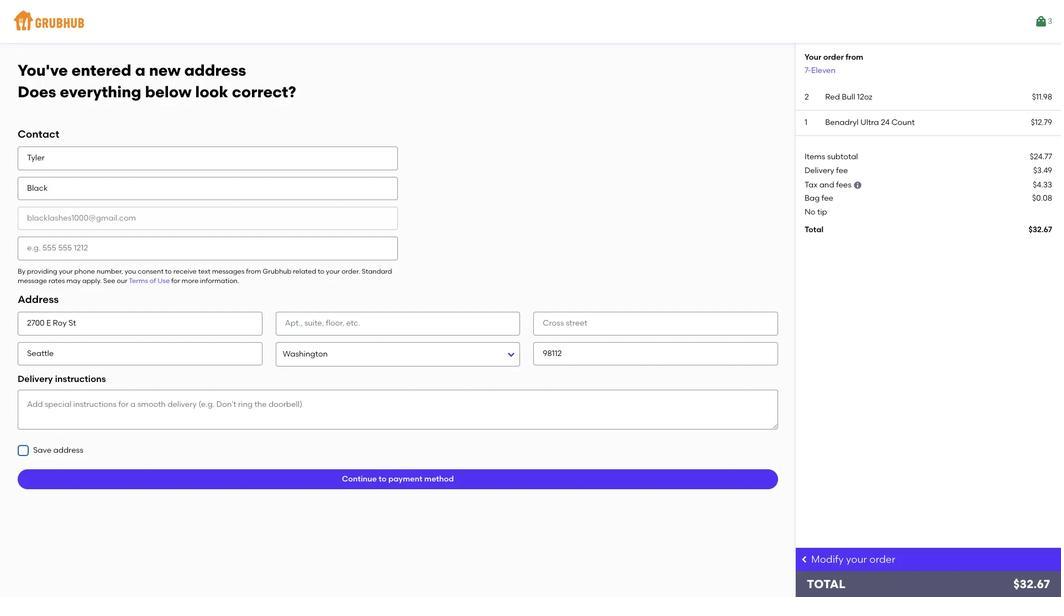 Task type: locate. For each thing, give the bounding box(es) containing it.
svg image
[[801, 555, 810, 564]]

0 horizontal spatial order
[[824, 53, 844, 62]]

0 vertical spatial total
[[805, 225, 824, 234]]

fee for bag fee
[[822, 194, 834, 203]]

information.
[[200, 277, 239, 285]]

total
[[805, 225, 824, 234], [807, 577, 846, 591]]

order up eleven
[[824, 53, 844, 62]]

benadryl ultra 24 count
[[826, 118, 915, 127]]

3 button
[[1035, 12, 1053, 32]]

1 vertical spatial svg image
[[20, 447, 27, 454]]

items
[[805, 152, 826, 162]]

1 vertical spatial address
[[53, 446, 83, 455]]

from up red bull 12oz
[[846, 53, 864, 62]]

address
[[184, 61, 246, 80], [53, 446, 83, 455]]

phone
[[74, 267, 95, 275]]

2 horizontal spatial to
[[379, 475, 387, 484]]

1 vertical spatial total
[[807, 577, 846, 591]]

method
[[425, 475, 454, 484]]

fee
[[837, 166, 848, 175], [822, 194, 834, 203]]

1 vertical spatial fee
[[822, 194, 834, 203]]

count
[[892, 118, 915, 127]]

0 vertical spatial address
[[184, 61, 246, 80]]

1 vertical spatial order
[[870, 553, 896, 566]]

0 vertical spatial svg image
[[854, 181, 863, 190]]

modify
[[812, 553, 844, 566]]

$32.67
[[1029, 225, 1053, 234], [1014, 577, 1051, 591]]

0 horizontal spatial fee
[[822, 194, 834, 203]]

new
[[149, 61, 181, 80]]

delivery instructions
[[18, 374, 106, 384]]

benadryl
[[826, 118, 859, 127]]

0 horizontal spatial delivery
[[18, 374, 53, 384]]

items subtotal
[[805, 152, 859, 162]]

tax and fees
[[805, 180, 852, 190]]

0 vertical spatial order
[[824, 53, 844, 62]]

$4.33
[[1033, 180, 1053, 190]]

Zip text field
[[534, 342, 779, 365]]

total down no tip
[[805, 225, 824, 234]]

svg image right the fees
[[854, 181, 863, 190]]

order right modify
[[870, 553, 896, 566]]

Phone telephone field
[[18, 237, 398, 260]]

by
[[18, 267, 25, 275]]

0 horizontal spatial address
[[53, 446, 83, 455]]

1 horizontal spatial order
[[870, 553, 896, 566]]

eleven
[[812, 66, 836, 75]]

2 horizontal spatial your
[[847, 553, 868, 566]]

from
[[846, 53, 864, 62], [246, 267, 261, 275]]

below
[[145, 82, 192, 101]]

bag fee
[[805, 194, 834, 203]]

1 horizontal spatial from
[[846, 53, 864, 62]]

1 vertical spatial from
[[246, 267, 261, 275]]

1 horizontal spatial your
[[326, 267, 340, 275]]

continue to payment method button
[[18, 470, 779, 490]]

delivery down items on the right top of page
[[805, 166, 835, 175]]

terms of use link
[[129, 277, 170, 285]]

bull
[[842, 92, 856, 102]]

from left grubhub
[[246, 267, 261, 275]]

continue to payment method
[[342, 475, 454, 484]]

1 horizontal spatial delivery
[[805, 166, 835, 175]]

payment
[[389, 475, 423, 484]]

your order from 7-eleven
[[805, 53, 864, 75]]

fee down subtotal
[[837, 166, 848, 175]]

you've entered a new address does everything below look correct?
[[18, 61, 296, 101]]

your up may
[[59, 267, 73, 275]]

delivery fee
[[805, 166, 848, 175]]

$12.79
[[1032, 118, 1053, 127]]

$11.98
[[1033, 92, 1053, 102]]

delivery left instructions
[[18, 374, 53, 384]]

0 horizontal spatial from
[[246, 267, 261, 275]]

svg image left save
[[20, 447, 27, 454]]

0 vertical spatial delivery
[[805, 166, 835, 175]]

Last name text field
[[18, 177, 398, 200]]

everything
[[60, 82, 141, 101]]

1 horizontal spatial fee
[[837, 166, 848, 175]]

messages
[[212, 267, 245, 275]]

your left order.
[[326, 267, 340, 275]]

Address 1 text field
[[18, 312, 262, 335]]

your right modify
[[847, 553, 868, 566]]

to inside button
[[379, 475, 387, 484]]

order inside "your order from 7-eleven"
[[824, 53, 844, 62]]

correct?
[[232, 82, 296, 101]]

address up look
[[184, 61, 246, 80]]

apply.
[[82, 277, 102, 285]]

total down modify
[[807, 577, 846, 591]]

our
[[117, 277, 127, 285]]

svg image
[[854, 181, 863, 190], [20, 447, 27, 454]]

to right related
[[318, 267, 325, 275]]

1 vertical spatial $32.67
[[1014, 577, 1051, 591]]

0 vertical spatial fee
[[837, 166, 848, 175]]

$0.08
[[1033, 194, 1053, 203]]

from inside "your order from 7-eleven"
[[846, 53, 864, 62]]

more
[[182, 277, 199, 285]]

0 vertical spatial from
[[846, 53, 864, 62]]

address
[[18, 293, 59, 306]]

Delivery instructions text field
[[18, 390, 779, 430]]

fee down "tax and fees"
[[822, 194, 834, 203]]

City text field
[[18, 342, 262, 365]]

your
[[59, 267, 73, 275], [326, 267, 340, 275], [847, 553, 868, 566]]

standard
[[362, 267, 392, 275]]

a
[[135, 61, 145, 80]]

delivery
[[805, 166, 835, 175], [18, 374, 53, 384]]

order
[[824, 53, 844, 62], [870, 553, 896, 566]]

no tip
[[805, 207, 828, 217]]

1 horizontal spatial to
[[318, 267, 325, 275]]

7-
[[805, 66, 812, 75]]

1 vertical spatial delivery
[[18, 374, 53, 384]]

1 horizontal spatial address
[[184, 61, 246, 80]]

related
[[293, 267, 316, 275]]

to up use
[[165, 267, 172, 275]]

to
[[165, 267, 172, 275], [318, 267, 325, 275], [379, 475, 387, 484]]

providing
[[27, 267, 57, 275]]

you've
[[18, 61, 68, 80]]

address right save
[[53, 446, 83, 455]]

to left payment
[[379, 475, 387, 484]]

for
[[171, 277, 180, 285]]



Task type: vqa. For each thing, say whether or not it's contained in the screenshot.
First name text box
yes



Task type: describe. For each thing, give the bounding box(es) containing it.
1 horizontal spatial svg image
[[854, 181, 863, 190]]

by providing your phone number, you consent to receive text messages from grubhub related to your order. standard message rates may apply. see our
[[18, 267, 392, 285]]

First name text field
[[18, 147, 398, 170]]

order.
[[342, 267, 360, 275]]

Address 2 text field
[[276, 312, 520, 335]]

Email email field
[[18, 207, 398, 230]]

of
[[150, 277, 156, 285]]

0 vertical spatial $32.67
[[1029, 225, 1053, 234]]

use
[[158, 277, 170, 285]]

red
[[826, 92, 840, 102]]

fee for delivery fee
[[837, 166, 848, 175]]

your
[[805, 53, 822, 62]]

delivery for delivery instructions
[[18, 374, 53, 384]]

1
[[805, 118, 808, 127]]

2
[[805, 92, 809, 102]]

number,
[[97, 267, 123, 275]]

contact
[[18, 128, 59, 141]]

no
[[805, 207, 816, 217]]

subtotal
[[828, 152, 859, 162]]

terms
[[129, 277, 148, 285]]

see
[[103, 277, 115, 285]]

consent
[[138, 267, 164, 275]]

may
[[66, 277, 81, 285]]

save
[[33, 446, 51, 455]]

0 horizontal spatial your
[[59, 267, 73, 275]]

modify your order
[[812, 553, 896, 566]]

grubhub
[[263, 267, 292, 275]]

tip
[[818, 207, 828, 217]]

look
[[195, 82, 228, 101]]

tax
[[805, 180, 818, 190]]

does
[[18, 82, 56, 101]]

receive
[[173, 267, 197, 275]]

from inside by providing your phone number, you consent to receive text messages from grubhub related to your order. standard message rates may apply. see our
[[246, 267, 261, 275]]

fees
[[837, 180, 852, 190]]

24
[[881, 118, 890, 127]]

main navigation navigation
[[0, 0, 1062, 43]]

$24.77
[[1030, 152, 1053, 162]]

12oz
[[858, 92, 873, 102]]

$3.49
[[1034, 166, 1053, 175]]

rates
[[49, 277, 65, 285]]

0 horizontal spatial svg image
[[20, 447, 27, 454]]

address inside you've entered a new address does everything below look correct?
[[184, 61, 246, 80]]

continue
[[342, 475, 377, 484]]

save address
[[33, 446, 83, 455]]

delivery for delivery fee
[[805, 166, 835, 175]]

entered
[[72, 61, 131, 80]]

ultra
[[861, 118, 879, 127]]

Cross street text field
[[534, 312, 779, 335]]

you
[[125, 267, 136, 275]]

3
[[1048, 17, 1053, 26]]

terms of use for more information.
[[129, 277, 239, 285]]

message
[[18, 277, 47, 285]]

0 horizontal spatial to
[[165, 267, 172, 275]]

bag
[[805, 194, 820, 203]]

red bull 12oz
[[826, 92, 873, 102]]

7-eleven link
[[805, 66, 836, 75]]

and
[[820, 180, 835, 190]]

text
[[198, 267, 211, 275]]

instructions
[[55, 374, 106, 384]]



